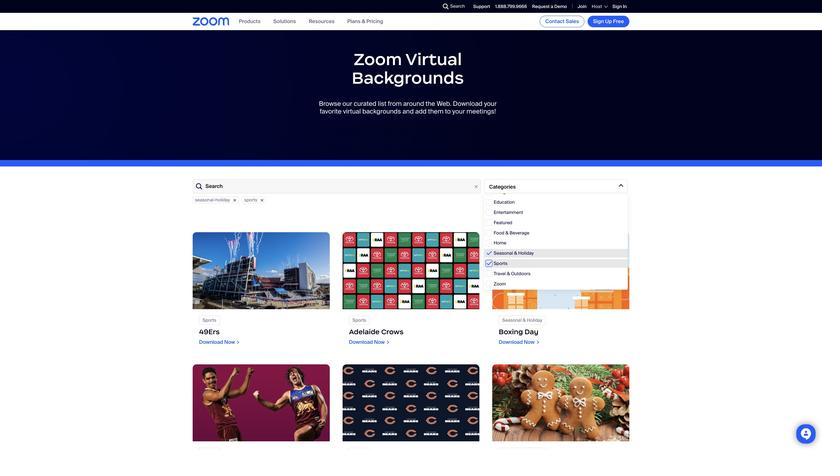 Task type: locate. For each thing, give the bounding box(es) containing it.
a
[[551, 3, 554, 9]]

1 horizontal spatial sports
[[353, 318, 367, 324]]

3 now from the left
[[374, 339, 385, 346]]

now inside adelaide crows download now
[[374, 339, 385, 346]]

1 vertical spatial seasonal & holiday
[[503, 318, 543, 324]]

sports for 49ers
[[203, 318, 217, 324]]

seasonal up boxing
[[503, 318, 522, 324]]

holiday up outdoors
[[519, 251, 534, 257]]

sports up adelaide
[[353, 318, 367, 324]]

sports
[[494, 261, 508, 267], [203, 318, 217, 324], [353, 318, 367, 324]]

download right to
[[453, 100, 483, 108]]

1 horizontal spatial sign
[[613, 3, 623, 9]]

zoom virtual backgrounds main content
[[0, 18, 823, 451]]

download
[[373, 8, 397, 15], [453, 100, 483, 108], [199, 339, 223, 346], [499, 339, 523, 346], [349, 339, 373, 346]]

sign left up
[[594, 18, 605, 25]]

seasonal & holiday up "day"
[[503, 318, 543, 324]]

now inside boxing day download now
[[524, 339, 535, 346]]

free
[[614, 18, 625, 25]]

seasonal
[[494, 251, 513, 257], [503, 318, 522, 324]]

to
[[445, 107, 451, 116]]

holiday
[[519, 251, 534, 257], [527, 318, 543, 324]]

search right search icon at the top right of the page
[[451, 3, 465, 9]]

our
[[343, 100, 353, 108]]

adelaide crows image
[[343, 233, 480, 310]]

support link
[[474, 3, 491, 9]]

0 vertical spatial pricing
[[410, 8, 426, 15]]

& right food
[[506, 230, 509, 236]]

2 now from the left
[[524, 339, 535, 346]]

0 vertical spatial sign
[[613, 3, 623, 9]]

& right plans
[[362, 18, 366, 25]]

holiday up "day"
[[527, 318, 543, 324]]

download up plans & pricing
[[373, 8, 397, 15]]

sports up travel
[[494, 261, 508, 267]]

browse
[[319, 100, 341, 108]]

sports button
[[242, 197, 266, 204]]

your
[[485, 100, 497, 108], [453, 107, 465, 116]]

in
[[624, 3, 627, 9]]

1 horizontal spatial zoom
[[494, 281, 506, 287]]

zoom logo image
[[193, 17, 230, 26]]

and
[[403, 107, 414, 116]]

clear search image
[[473, 184, 480, 191]]

1 vertical spatial zoom
[[494, 281, 506, 287]]

sales
[[566, 18, 580, 25]]

home
[[494, 241, 507, 246]]

&
[[362, 18, 366, 25], [506, 230, 509, 236], [515, 251, 518, 257], [507, 271, 511, 277], [523, 318, 526, 324]]

zoom
[[354, 49, 402, 70], [494, 281, 506, 287]]

0 vertical spatial seasonal & holiday
[[494, 251, 534, 257]]

0 horizontal spatial search
[[206, 183, 223, 190]]

1.888.799.9666
[[496, 3, 528, 9]]

contact
[[546, 18, 565, 25]]

download down 49ers
[[199, 339, 223, 346]]

1 vertical spatial sign
[[594, 18, 605, 25]]

them
[[428, 107, 444, 116]]

meetings!
[[467, 107, 496, 116]]

the
[[426, 100, 436, 108]]

zoom inside zoom virtual backgrounds
[[354, 49, 402, 70]]

products button
[[239, 18, 261, 25]]

seasonal & holiday
[[494, 251, 534, 257], [503, 318, 543, 324]]

sign up free
[[594, 18, 625, 25]]

favorite
[[320, 107, 342, 116]]

1.888.799.9666 link
[[496, 3, 528, 9]]

now for boxing day
[[524, 339, 535, 346]]

curated
[[354, 100, 377, 108]]

request a demo link
[[533, 3, 568, 9]]

49ers image
[[193, 233, 330, 310]]

join
[[578, 3, 587, 9]]

2 horizontal spatial now
[[524, 339, 535, 346]]

0 horizontal spatial now
[[224, 339, 235, 346]]

boxing
[[499, 328, 523, 337]]

1 horizontal spatial pricing
[[410, 8, 426, 15]]

& right travel
[[507, 271, 511, 277]]

1 horizontal spatial now
[[374, 339, 385, 346]]

food
[[494, 230, 505, 236]]

download down adelaide
[[349, 339, 373, 346]]

beverage
[[510, 230, 530, 236]]

seasonal & holiday down home
[[494, 251, 534, 257]]

0 vertical spatial zoom
[[354, 49, 402, 70]]

0 horizontal spatial sports
[[203, 318, 217, 324]]

image of ginger bread men image
[[493, 365, 630, 442]]

pricing
[[410, 8, 426, 15], [367, 18, 384, 25]]

search up seasonal-holiday
[[206, 183, 223, 190]]

sign for sign up free
[[594, 18, 605, 25]]

pricing down download link
[[367, 18, 384, 25]]

49ers download now
[[199, 328, 235, 346]]

0 vertical spatial search
[[451, 3, 465, 9]]

categories button
[[485, 180, 628, 194]]

0 horizontal spatial sign
[[594, 18, 605, 25]]

now
[[224, 339, 235, 346], [524, 339, 535, 346], [374, 339, 385, 346]]

sign left in
[[613, 3, 623, 9]]

1 now from the left
[[224, 339, 235, 346]]

None search field
[[420, 1, 445, 12]]

0 horizontal spatial zoom
[[354, 49, 402, 70]]

search image
[[443, 4, 449, 9]]

sign
[[613, 3, 623, 9], [594, 18, 605, 25]]

download inside boxing day download now
[[499, 339, 523, 346]]

search
[[451, 3, 465, 9], [206, 183, 223, 190]]

travel
[[494, 271, 506, 277]]

sign inside "link"
[[594, 18, 605, 25]]

1 vertical spatial search
[[206, 183, 223, 190]]

design
[[494, 189, 509, 195]]

plans & pricing
[[348, 18, 384, 25]]

contact sales
[[546, 18, 580, 25]]

seasonal down home
[[494, 251, 513, 257]]

0 horizontal spatial your
[[453, 107, 465, 116]]

outdoors
[[512, 271, 531, 277]]

sports up 49ers
[[203, 318, 217, 324]]

around
[[404, 100, 424, 108]]

download inside download link
[[373, 8, 397, 15]]

demo
[[555, 3, 568, 9]]

pricing left search icon at the top right of the page
[[410, 8, 426, 15]]

entertainment
[[494, 210, 524, 216]]

featured
[[494, 220, 513, 226]]

1 vertical spatial pricing
[[367, 18, 384, 25]]

1 vertical spatial seasonal
[[503, 318, 522, 324]]

download down boxing
[[499, 339, 523, 346]]

download link
[[366, 7, 403, 17]]



Task type: describe. For each thing, give the bounding box(es) containing it.
sign in
[[613, 3, 627, 9]]

solutions button
[[274, 18, 296, 25]]

image of two players image
[[193, 365, 330, 442]]

pricing link
[[403, 7, 433, 17]]

sign up free link
[[588, 16, 630, 27]]

resources
[[309, 18, 335, 25]]

web.
[[437, 100, 452, 108]]

seasonal-holiday button
[[193, 197, 239, 204]]

& up "travel & outdoors"
[[515, 251, 518, 257]]

sports for adelaide
[[353, 318, 367, 324]]

download inside browse our curated list from around the web. download your favorite virtual backgrounds and add them to your meetings!
[[453, 100, 483, 108]]

adelaide crows download now
[[349, 328, 404, 346]]

holiday
[[216, 197, 230, 203]]

1 vertical spatial holiday
[[527, 318, 543, 324]]

backgrounds
[[352, 67, 464, 88]]

seasonal-holiday
[[195, 197, 230, 203]]

1 horizontal spatial your
[[485, 100, 497, 108]]

up
[[606, 18, 613, 25]]

download inside adelaide crows download now
[[349, 339, 373, 346]]

solutions
[[274, 18, 296, 25]]

0 vertical spatial seasonal
[[494, 251, 513, 257]]

support
[[474, 3, 491, 9]]

2 horizontal spatial sports
[[494, 261, 508, 267]]

virtual
[[406, 49, 462, 70]]

sports
[[244, 197, 258, 203]]

sign in link
[[613, 3, 627, 9]]

search image
[[443, 4, 449, 9]]

resources button
[[309, 18, 335, 25]]

0 horizontal spatial pricing
[[367, 18, 384, 25]]

food & beverage
[[494, 230, 530, 236]]

contact sales link
[[540, 16, 585, 27]]

plans & pricing link
[[348, 18, 384, 25]]

now inside 49ers download now
[[224, 339, 235, 346]]

seasonal-
[[195, 197, 216, 203]]

join link
[[578, 3, 587, 9]]

backgrounds
[[363, 107, 401, 116]]

zoom virtual backgrounds
[[352, 49, 464, 88]]

happy boxing day image image
[[493, 233, 630, 310]]

search inside the zoom virtual backgrounds main content
[[206, 183, 223, 190]]

travel & outdoors
[[494, 271, 531, 277]]

virtual
[[343, 107, 361, 116]]

host
[[592, 4, 603, 9]]

now for adelaide crows
[[374, 339, 385, 346]]

sign for sign in
[[613, 3, 623, 9]]

browse our curated list from around the web. download your favorite virtual backgrounds and add them to your meetings!
[[319, 100, 497, 116]]

1 horizontal spatial search
[[451, 3, 465, 9]]

categories
[[490, 184, 516, 191]]

zoom for zoom virtual backgrounds
[[354, 49, 402, 70]]

crows
[[382, 328, 404, 337]]

49ers
[[199, 328, 220, 337]]

day
[[525, 328, 539, 337]]

from
[[388, 100, 402, 108]]

request
[[533, 3, 550, 9]]

list
[[378, 100, 387, 108]]

add
[[416, 107, 427, 116]]

request a demo
[[533, 3, 568, 9]]

0 vertical spatial holiday
[[519, 251, 534, 257]]

boxing day download now
[[499, 328, 539, 346]]

education
[[494, 200, 515, 205]]

download inside 49ers download now
[[199, 339, 223, 346]]

host button
[[592, 4, 608, 9]]

products
[[239, 18, 261, 25]]

zoom for zoom
[[494, 281, 506, 287]]

plans
[[348, 18, 361, 25]]

Search text field
[[193, 180, 481, 194]]

& up "day"
[[523, 318, 526, 324]]

chicago bears wallpaper image
[[343, 365, 480, 442]]

adelaide
[[349, 328, 380, 337]]



Task type: vqa. For each thing, say whether or not it's contained in the screenshot.


